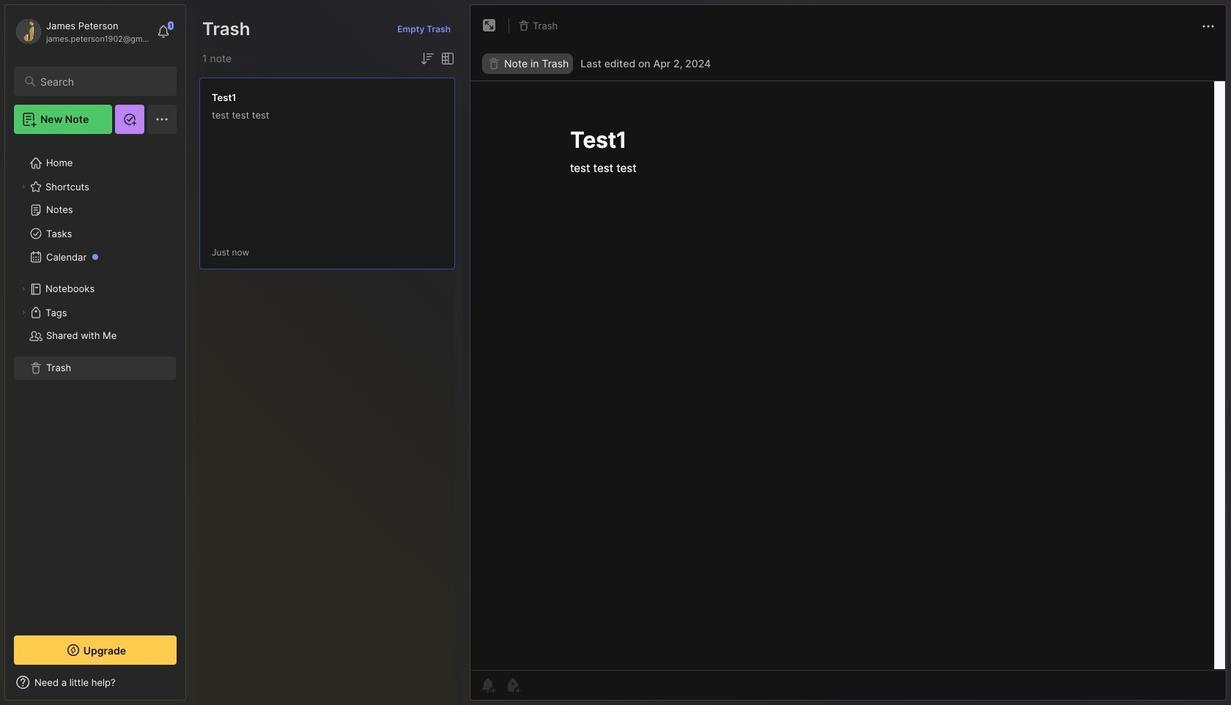 Task type: describe. For each thing, give the bounding box(es) containing it.
note window element
[[470, 4, 1227, 705]]

add tag image
[[504, 677, 522, 695]]

expand notebooks image
[[19, 285, 28, 294]]

more actions image
[[1200, 17, 1217, 35]]

View options field
[[436, 50, 457, 67]]

Account field
[[14, 17, 149, 46]]

tree inside main 'element'
[[5, 143, 185, 623]]

Sort options field
[[418, 50, 436, 67]]



Task type: locate. For each thing, give the bounding box(es) containing it.
More actions field
[[1200, 16, 1217, 35]]

click to collapse image
[[185, 679, 196, 696]]

Note Editor text field
[[470, 81, 1226, 670]]

WHAT'S NEW field
[[5, 671, 185, 695]]

tree
[[5, 143, 185, 623]]

none search field inside main 'element'
[[40, 73, 163, 90]]

Search text field
[[40, 75, 163, 89]]

None search field
[[40, 73, 163, 90]]

add a reminder image
[[479, 677, 497, 695]]

main element
[[0, 0, 191, 706]]

expand tags image
[[19, 308, 28, 317]]

expand note image
[[481, 17, 498, 34]]



Task type: vqa. For each thing, say whether or not it's contained in the screenshot.
Do
no



